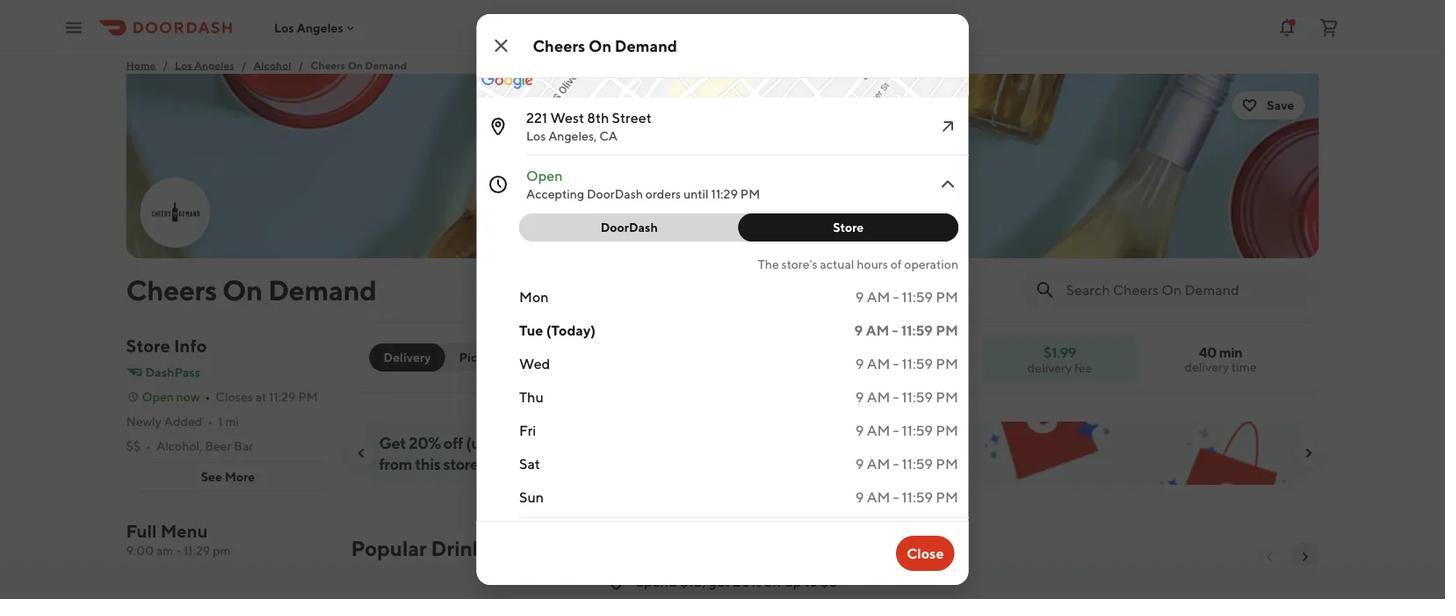 Task type: describe. For each thing, give the bounding box(es) containing it.
9 for mon
[[855, 289, 864, 305]]

dashpass
[[145, 365, 200, 380]]

1
[[218, 414, 223, 429]]

to inside get 20% off (up to $5) on your first order of $15 or more from this store.
[[492, 433, 507, 452]]

popular drinks heading
[[351, 534, 493, 562]]

sat
[[519, 456, 540, 472]]

tue
[[519, 322, 543, 339]]

Pickup radio
[[434, 344, 513, 372]]

$15,
[[680, 573, 706, 590]]

fee
[[1074, 360, 1092, 375]]

- inside full menu 9:00 am - 11:29 pm
[[176, 543, 181, 558]]

get
[[379, 433, 406, 452]]

los angeles
[[274, 20, 343, 35]]

221
[[526, 109, 547, 126]]

fri
[[519, 422, 536, 439]]

pm for fri
[[936, 422, 958, 439]]

1 vertical spatial next button of carousel image
[[1298, 550, 1312, 564]]

full menu 9:00 am - 11:29 pm
[[126, 521, 231, 558]]

$15
[[678, 433, 702, 452]]

newly added • 1 mi
[[126, 414, 239, 429]]

los angeles link
[[175, 56, 234, 74]]

order
[[577, 350, 611, 365]]

pickup
[[459, 350, 499, 365]]

open for open now
[[142, 390, 174, 404]]

pm for tue (today)
[[935, 322, 958, 339]]

group
[[538, 350, 574, 365]]

am for fri
[[867, 422, 890, 439]]

spend
[[636, 573, 677, 590]]

mon
[[519, 289, 548, 305]]

los inside 221 west 8th street los angeles, ca
[[526, 129, 545, 143]]

newly
[[126, 414, 162, 429]]

the store's actual hours of operation
[[757, 257, 958, 271]]

order inside popular drinks start your order with a drink
[[408, 564, 438, 578]]

11:59 for wed
[[902, 355, 933, 372]]

home
[[126, 59, 156, 71]]

(up
[[466, 433, 489, 452]]

1 horizontal spatial to
[[804, 573, 818, 590]]

more
[[225, 470, 255, 484]]

1 / from the left
[[163, 59, 168, 71]]

0 items, open order cart image
[[1319, 17, 1340, 38]]

9 am - 11:59 pm for mon
[[855, 289, 958, 305]]

home link
[[126, 56, 156, 74]]

street
[[612, 109, 651, 126]]

a
[[468, 564, 474, 578]]

get
[[709, 573, 730, 590]]

full
[[126, 521, 157, 542]]

cheers on demand dialog
[[445, 0, 1120, 585]]

close
[[907, 545, 944, 562]]

the
[[757, 257, 779, 271]]

your inside get 20% off (up to $5) on your first order of $15 or more from this store.
[[557, 433, 588, 452]]

9 for fri
[[855, 422, 864, 439]]

mi
[[225, 414, 239, 429]]

11:59 for thu
[[902, 389, 933, 405]]

get 20% off (up to $5) on your first order of $15 or more from this store.
[[379, 433, 759, 473]]

stella artois bottle (11 oz x 6 ct) image
[[366, 591, 589, 599]]

11:59 for sun
[[902, 489, 933, 506]]

beer
[[205, 439, 232, 453]]

more
[[722, 433, 759, 452]]

up
[[785, 573, 802, 590]]

off inside get 20% off (up to $5) on your first order of $15 or more from this store.
[[444, 433, 463, 452]]

thu
[[519, 389, 543, 405]]

am for wed
[[867, 355, 890, 372]]

start
[[351, 564, 378, 578]]

am for mon
[[867, 289, 890, 305]]

alcohol link
[[254, 56, 291, 74]]

pm for sat
[[936, 456, 958, 472]]

drink
[[477, 564, 505, 578]]

2 vertical spatial •
[[146, 439, 151, 453]]

am for sat
[[867, 456, 890, 472]]

menu
[[161, 521, 208, 542]]

spend $15, get 20% off up to $5
[[636, 573, 838, 590]]

11:59 for sat
[[902, 456, 933, 472]]

1 horizontal spatial los
[[274, 20, 294, 35]]

hours
[[856, 257, 888, 271]]

- for thu
[[893, 389, 899, 405]]

$5)
[[510, 433, 533, 452]]

221 west 8th street los angeles, ca
[[526, 109, 651, 143]]

time
[[1232, 360, 1257, 374]]

los angeles button
[[274, 20, 357, 35]]

0 vertical spatial •
[[205, 390, 210, 404]]

am for sun
[[867, 489, 890, 506]]

3 / from the left
[[298, 59, 303, 71]]

- for sun
[[893, 489, 899, 506]]

west
[[550, 109, 584, 126]]

orders
[[645, 187, 681, 201]]

order inside get 20% off (up to $5) on your first order of $15 or more from this store.
[[621, 433, 658, 452]]

pm inside the open accepting doordash orders until 11:29 pm
[[740, 187, 760, 201]]

info
[[174, 336, 207, 356]]

40 min delivery time
[[1185, 344, 1257, 374]]

map region
[[445, 0, 1120, 217]]

open menu image
[[63, 17, 84, 38]]

see more
[[201, 470, 255, 484]]

$$
[[126, 439, 141, 453]]

see
[[201, 470, 222, 484]]

1 vertical spatial •
[[208, 414, 213, 429]]

open for open accepting doordash orders until 11:29 pm
[[526, 167, 562, 184]]

8th
[[587, 109, 609, 126]]

group order button
[[527, 344, 622, 372]]

popular
[[351, 535, 427, 561]]

previous button of carousel image
[[1263, 550, 1277, 564]]

angeles,
[[548, 129, 596, 143]]

pm for thu
[[936, 389, 958, 405]]

bar
[[234, 439, 253, 453]]



Task type: locate. For each thing, give the bounding box(es) containing it.
your inside popular drinks start your order with a drink
[[381, 564, 406, 578]]

store.
[[443, 454, 482, 473]]

store info
[[126, 336, 207, 356]]

delivery
[[384, 350, 431, 365]]

added
[[164, 414, 202, 429]]

11:29
[[711, 187, 738, 201], [269, 390, 296, 404], [184, 543, 210, 558]]

with
[[441, 564, 465, 578]]

1 vertical spatial los
[[175, 59, 192, 71]]

sun
[[519, 489, 543, 506]]

11:59 for fri
[[902, 422, 933, 439]]

angeles
[[297, 20, 343, 35], [194, 59, 234, 71]]

2 vertical spatial los
[[526, 129, 545, 143]]

pm
[[213, 543, 231, 558]]

operation
[[904, 257, 958, 271]]

/ right home link
[[163, 59, 168, 71]]

accepting
[[526, 187, 584, 201]]

9 am - 11:59 pm for sun
[[855, 489, 958, 506]]

1 vertical spatial your
[[381, 564, 406, 578]]

1 horizontal spatial store
[[833, 220, 864, 235]]

0 vertical spatial your
[[557, 433, 588, 452]]

2 horizontal spatial 11:29
[[711, 187, 738, 201]]

hour options option group
[[519, 213, 958, 242]]

0 vertical spatial to
[[492, 433, 507, 452]]

to right (up
[[492, 433, 507, 452]]

save
[[1267, 98, 1295, 112]]

0 vertical spatial open
[[526, 167, 562, 184]]

your down popular
[[381, 564, 406, 578]]

0 vertical spatial 20%
[[409, 433, 441, 452]]

11:29 inside full menu 9:00 am - 11:29 pm
[[184, 543, 210, 558]]

• closes at 11:29 pm
[[205, 390, 318, 404]]

11:29 for accepting
[[711, 187, 738, 201]]

1 vertical spatial open
[[142, 390, 174, 404]]

delivery inside "40 min delivery time"
[[1185, 360, 1229, 374]]

0 vertical spatial los
[[274, 20, 294, 35]]

11:59 for mon
[[902, 289, 933, 305]]

9 am - 11:59 pm for wed
[[855, 355, 958, 372]]

off left up on the bottom right
[[764, 573, 782, 590]]

• left 1
[[208, 414, 213, 429]]

40
[[1199, 344, 1217, 361]]

20% up this on the bottom of page
[[409, 433, 441, 452]]

this
[[415, 454, 441, 473]]

2 horizontal spatial los
[[526, 129, 545, 143]]

alcohol,
[[156, 439, 203, 453]]

2 / from the left
[[241, 59, 246, 71]]

pm for wed
[[936, 355, 958, 372]]

of inside cheers on demand dialog
[[890, 257, 901, 271]]

of inside get 20% off (up to $5) on your first order of $15 or more from this store.
[[661, 433, 675, 452]]

1 horizontal spatial delivery
[[1185, 360, 1229, 374]]

1 horizontal spatial 11:29
[[269, 390, 296, 404]]

0 horizontal spatial order
[[408, 564, 438, 578]]

1 horizontal spatial order
[[621, 433, 658, 452]]

0 horizontal spatial to
[[492, 433, 507, 452]]

open now
[[142, 390, 200, 404]]

am for thu
[[867, 389, 890, 405]]

9 for sat
[[855, 456, 864, 472]]

1 vertical spatial 20%
[[733, 573, 762, 590]]

previous button of carousel image
[[355, 446, 369, 460]]

wed
[[519, 355, 550, 372]]

close cheers on demand image
[[491, 35, 512, 56]]

am
[[156, 543, 173, 558]]

0 horizontal spatial your
[[381, 564, 406, 578]]

doordash inside button
[[600, 220, 658, 235]]

am
[[867, 289, 890, 305], [866, 322, 889, 339], [867, 355, 890, 372], [867, 389, 890, 405], [867, 422, 890, 439], [867, 456, 890, 472], [867, 489, 890, 506]]

los
[[274, 20, 294, 35], [175, 59, 192, 71], [526, 129, 545, 143]]

$1.99
[[1044, 344, 1076, 360]]

of right hours
[[890, 257, 901, 271]]

demand
[[698, 15, 747, 30], [698, 15, 747, 30], [615, 36, 677, 55], [365, 59, 407, 71], [268, 273, 377, 306]]

9 am - 11:59 pm
[[855, 289, 958, 305], [854, 322, 958, 339], [855, 355, 958, 372], [855, 389, 958, 405], [855, 422, 958, 439], [855, 456, 958, 472], [855, 489, 958, 506]]

next button of carousel image
[[1302, 446, 1316, 460], [1298, 550, 1312, 564]]

1 horizontal spatial /
[[241, 59, 246, 71]]

store for store info
[[126, 336, 170, 356]]

of
[[890, 257, 901, 271], [661, 433, 675, 452]]

delivery inside $1.99 delivery fee
[[1028, 360, 1072, 375]]

on
[[536, 433, 554, 452]]

order
[[621, 433, 658, 452], [408, 564, 438, 578]]

1 vertical spatial store
[[126, 336, 170, 356]]

click item image
[[937, 116, 958, 137]]

9 am - 11:59 pm for tue (today)
[[854, 322, 958, 339]]

of left the $15 at the bottom of page
[[661, 433, 675, 452]]

- for sat
[[893, 456, 899, 472]]

1 horizontal spatial of
[[890, 257, 901, 271]]

your right on
[[557, 433, 588, 452]]

0 horizontal spatial off
[[444, 433, 463, 452]]

2 vertical spatial 11:29
[[184, 543, 210, 558]]

1 horizontal spatial open
[[526, 167, 562, 184]]

• right $$ in the bottom left of the page
[[146, 439, 151, 453]]

$5
[[820, 573, 838, 590]]

store inside button
[[833, 220, 864, 235]]

(today)
[[546, 322, 595, 339]]

1 vertical spatial 11:29
[[269, 390, 296, 404]]

DoorDash button
[[519, 213, 749, 242]]

9 am - 11:59 pm for sat
[[855, 456, 958, 472]]

0 horizontal spatial store
[[126, 336, 170, 356]]

doordash
[[586, 187, 643, 201], [600, 220, 658, 235]]

order down popular drinks heading
[[408, 564, 438, 578]]

$$ • alcohol, beer bar
[[126, 439, 253, 453]]

9 am - 11:59 pm for thu
[[855, 389, 958, 405]]

open
[[526, 167, 562, 184], [142, 390, 174, 404]]

9 am - 11:59 pm for fri
[[855, 422, 958, 439]]

store for store
[[833, 220, 864, 235]]

now
[[176, 390, 200, 404]]

0 vertical spatial off
[[444, 433, 463, 452]]

9 for thu
[[855, 389, 864, 405]]

- for fri
[[893, 422, 899, 439]]

at
[[255, 390, 267, 404]]

0 vertical spatial 11:29
[[711, 187, 738, 201]]

$1.99 delivery fee
[[1028, 344, 1092, 375]]

pm for mon
[[936, 289, 958, 305]]

11:59
[[902, 289, 933, 305], [901, 322, 933, 339], [902, 355, 933, 372], [902, 389, 933, 405], [902, 422, 933, 439], [902, 456, 933, 472], [902, 489, 933, 506]]

11:29 right until
[[711, 187, 738, 201]]

0 vertical spatial of
[[890, 257, 901, 271]]

angeles up home / los angeles / alcohol / cheers on demand
[[297, 20, 343, 35]]

order methods option group
[[369, 344, 513, 372]]

min
[[1219, 344, 1243, 361]]

see more button
[[127, 463, 329, 491]]

Item Search search field
[[1066, 280, 1305, 300]]

11:59 for tue (today)
[[901, 322, 933, 339]]

1 horizontal spatial 20%
[[733, 573, 762, 590]]

- for wed
[[893, 355, 899, 372]]

11:29 down menu
[[184, 543, 210, 558]]

closes
[[216, 390, 253, 404]]

doordash inside the open accepting doordash orders until 11:29 pm
[[586, 187, 643, 201]]

delivery left the time on the right of the page
[[1185, 360, 1229, 374]]

20% right get
[[733, 573, 762, 590]]

/ left the alcohol
[[241, 59, 246, 71]]

1 vertical spatial off
[[764, 573, 782, 590]]

off
[[444, 433, 463, 452], [764, 573, 782, 590]]

0 horizontal spatial los
[[175, 59, 192, 71]]

9 for sun
[[855, 489, 864, 506]]

/
[[163, 59, 168, 71], [241, 59, 246, 71], [298, 59, 303, 71]]

0 horizontal spatial open
[[142, 390, 174, 404]]

angeles left the alcohol link
[[194, 59, 234, 71]]

am for tue (today)
[[866, 322, 889, 339]]

order right first
[[621, 433, 658, 452]]

delivery
[[1185, 360, 1229, 374], [1028, 360, 1072, 375]]

alcohol
[[254, 59, 291, 71]]

0 horizontal spatial delivery
[[1028, 360, 1072, 375]]

home / los angeles / alcohol / cheers on demand
[[126, 59, 407, 71]]

delivery left fee
[[1028, 360, 1072, 375]]

1 horizontal spatial your
[[557, 433, 588, 452]]

Delivery radio
[[369, 344, 445, 372]]

0 horizontal spatial of
[[661, 433, 675, 452]]

off up store.
[[444, 433, 463, 452]]

/ right the alcohol
[[298, 59, 303, 71]]

popular drinks start your order with a drink
[[351, 535, 505, 578]]

group order
[[538, 350, 611, 365]]

ca
[[599, 129, 617, 143]]

0 horizontal spatial /
[[163, 59, 168, 71]]

•
[[205, 390, 210, 404], [208, 414, 213, 429], [146, 439, 151, 453]]

store up 'dashpass' on the bottom left of the page
[[126, 336, 170, 356]]

first
[[591, 433, 618, 452]]

1 vertical spatial doordash
[[600, 220, 658, 235]]

• right now
[[205, 390, 210, 404]]

doordash up doordash button
[[586, 187, 643, 201]]

store up the store's actual hours of operation
[[833, 220, 864, 235]]

store's
[[781, 257, 817, 271]]

- for mon
[[893, 289, 899, 305]]

cheers on demand image
[[126, 74, 1319, 258], [142, 179, 209, 246]]

0 vertical spatial store
[[833, 220, 864, 235]]

click item image
[[937, 174, 958, 195]]

los right home
[[175, 59, 192, 71]]

Store button
[[738, 213, 958, 242]]

2 horizontal spatial /
[[298, 59, 303, 71]]

or
[[705, 433, 719, 452]]

1 vertical spatial of
[[661, 433, 675, 452]]

9 for tue (today)
[[854, 322, 863, 339]]

close button
[[896, 536, 955, 571]]

0 vertical spatial order
[[621, 433, 658, 452]]

pm for sun
[[936, 489, 958, 506]]

11:29 inside the open accepting doordash orders until 11:29 pm
[[711, 187, 738, 201]]

0 horizontal spatial 11:29
[[184, 543, 210, 558]]

to right up on the bottom right
[[804, 573, 818, 590]]

20%
[[409, 433, 441, 452], [733, 573, 762, 590]]

1 horizontal spatial angeles
[[297, 20, 343, 35]]

0 vertical spatial doordash
[[586, 187, 643, 201]]

0 vertical spatial next button of carousel image
[[1302, 446, 1316, 460]]

open up accepting
[[526, 167, 562, 184]]

0 vertical spatial angeles
[[297, 20, 343, 35]]

doordash down the open accepting doordash orders until 11:29 pm
[[600, 220, 658, 235]]

9 for wed
[[855, 355, 864, 372]]

open accepting doordash orders until 11:29 pm
[[526, 167, 760, 201]]

0 horizontal spatial angeles
[[194, 59, 234, 71]]

los up the alcohol link
[[274, 20, 294, 35]]

tue (today)
[[519, 322, 595, 339]]

los down 221
[[526, 129, 545, 143]]

1 horizontal spatial off
[[764, 573, 782, 590]]

1 vertical spatial order
[[408, 564, 438, 578]]

1 vertical spatial angeles
[[194, 59, 234, 71]]

from
[[379, 454, 412, 473]]

0 horizontal spatial 20%
[[409, 433, 441, 452]]

11:29 right at
[[269, 390, 296, 404]]

- for tue (today)
[[892, 322, 898, 339]]

drinks
[[431, 535, 493, 561]]

to
[[492, 433, 507, 452], [804, 573, 818, 590]]

open inside the open accepting doordash orders until 11:29 pm
[[526, 167, 562, 184]]

cheers on demand
[[692, 1, 753, 30], [692, 1, 753, 30], [533, 36, 677, 55], [126, 273, 377, 306]]

1 vertical spatial to
[[804, 573, 818, 590]]

9:00
[[126, 543, 154, 558]]

save button
[[1232, 91, 1305, 119]]

notification bell image
[[1277, 17, 1298, 38]]

11:29 for menu
[[184, 543, 210, 558]]

9
[[855, 289, 864, 305], [854, 322, 863, 339], [855, 355, 864, 372], [855, 389, 864, 405], [855, 422, 864, 439], [855, 456, 864, 472], [855, 489, 864, 506]]

until
[[683, 187, 708, 201]]

pm
[[740, 187, 760, 201], [936, 289, 958, 305], [935, 322, 958, 339], [936, 355, 958, 372], [936, 389, 958, 405], [298, 390, 318, 404], [936, 422, 958, 439], [936, 456, 958, 472], [936, 489, 958, 506]]

powered by google image
[[481, 72, 533, 90]]

open up newly
[[142, 390, 174, 404]]

20% inside get 20% off (up to $5) on your first order of $15 or more from this store.
[[409, 433, 441, 452]]



Task type: vqa. For each thing, say whether or not it's contained in the screenshot.
As a delivery driver, you'll make reliable money—working anytime, anywhere.
no



